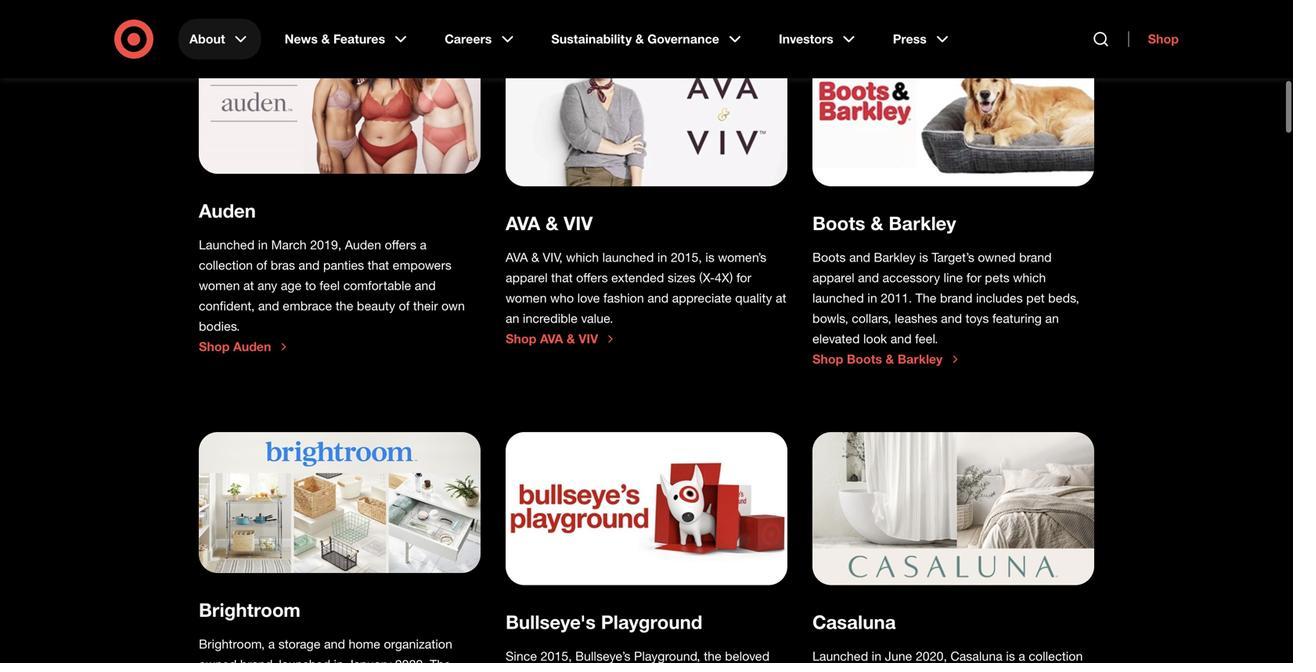 Task type: describe. For each thing, give the bounding box(es) containing it.
women's
[[718, 250, 767, 265]]

home
[[349, 637, 381, 652]]

playground
[[601, 611, 703, 634]]

which inside ava & viv, which launched in 2015, is women's apparel that offers extended sizes (x-4x) for women who love fashion and appreciate quality at an incredible value. shop ava & viv
[[566, 250, 599, 265]]

and down boots & barkley
[[850, 250, 871, 265]]

& for governance
[[636, 31, 644, 47]]

own
[[442, 298, 465, 314]]

at inside ava & viv, which launched in 2015, is women's apparel that offers extended sizes (x-4x) for women who love fashion and appreciate quality at an incredible value. shop ava & viv
[[776, 291, 787, 306]]

collars,
[[852, 311, 892, 326]]

organization
[[384, 637, 453, 652]]

sustainability
[[552, 31, 632, 47]]

sizes
[[668, 270, 696, 285]]

launched in march 2019, auden offers a collection of bras and panties that empowers women at any age to feel comfortable and confident, and embrace the beauty of their own bodies. shop auden
[[199, 237, 465, 354]]

0 vertical spatial viv
[[564, 212, 593, 235]]

offers inside launched in march 2019, auden offers a collection of bras and panties that empowers women at any age to feel comfortable and confident, and embrace the beauty of their own bodies. shop auden
[[385, 237, 417, 253]]

the
[[336, 298, 354, 314]]

love
[[578, 291, 600, 306]]

a group of women in garments image
[[199, 33, 481, 174]]

their
[[413, 298, 438, 314]]

launched inside brightroom, a storage and home organization owned brand, launched in january 2022. th
[[279, 657, 331, 663]]

and inside ava & viv, which launched in 2015, is women's apparel that offers extended sizes (x-4x) for women who love fashion and appreciate quality at an incredible value. shop ava & viv
[[648, 291, 669, 306]]

value.
[[581, 311, 614, 326]]

brightroom,
[[199, 637, 265, 652]]

empowers
[[393, 258, 452, 273]]

fashion
[[604, 291, 644, 306]]

2015,
[[671, 250, 702, 265]]

is inside boots and barkley is target's owned brand apparel and accessory line for pets which launched in 2011. the brand includes pet beds, bowls, collars, leashes and toys featuring an elevated look and feel. shop boots & barkley
[[920, 250, 929, 265]]

ava & viv, which launched in 2015, is women's apparel that offers extended sizes (x-4x) for women who love fashion and appreciate quality at an incredible value. shop ava & viv
[[506, 250, 787, 347]]

4x)
[[715, 270, 733, 285]]

women inside launched in march 2019, auden offers a collection of bras and panties that empowers women at any age to feel comfortable and confident, and embrace the beauty of their own bodies. shop auden
[[199, 278, 240, 293]]

shop boots & barkley link
[[813, 352, 962, 367]]

press link
[[882, 19, 963, 60]]

2011.
[[881, 291, 912, 306]]

feel
[[320, 278, 340, 293]]

line
[[944, 270, 963, 285]]

about
[[190, 31, 225, 47]]

boots for boots & barkley
[[813, 212, 866, 235]]

march
[[271, 237, 307, 253]]

feel.
[[916, 331, 939, 347]]

calendar image
[[199, 432, 481, 573]]

& down incredible
[[567, 331, 575, 347]]

launched
[[199, 237, 255, 253]]

launched inside boots and barkley is target's owned brand apparel and accessory line for pets which launched in 2011. the brand includes pet beds, bowls, collars, leashes and toys featuring an elevated look and feel. shop boots & barkley
[[813, 291, 864, 306]]

panties
[[323, 258, 364, 273]]

in inside launched in march 2019, auden offers a collection of bras and panties that empowers women at any age to feel comfortable and confident, and embrace the beauty of their own bodies. shop auden
[[258, 237, 268, 253]]

leashes
[[895, 311, 938, 326]]

sustainability & governance
[[552, 31, 720, 47]]

1 vertical spatial auden
[[345, 237, 381, 253]]

careers
[[445, 31, 492, 47]]

and up their
[[415, 278, 436, 293]]

press
[[893, 31, 927, 47]]

shop link
[[1129, 31, 1179, 47]]

& for viv
[[546, 212, 559, 235]]

apparel inside boots and barkley is target's owned brand apparel and accessory line for pets which launched in 2011. the brand includes pet beds, bowls, collars, leashes and toys featuring an elevated look and feel. shop boots & barkley
[[813, 270, 855, 285]]

careers link
[[434, 19, 528, 60]]

bodies.
[[199, 319, 240, 334]]

2 vertical spatial auden
[[233, 339, 271, 354]]

in inside ava & viv, which launched in 2015, is women's apparel that offers extended sizes (x-4x) for women who love fashion and appreciate quality at an incredible value. shop ava & viv
[[658, 250, 668, 265]]

& inside boots and barkley is target's owned brand apparel and accessory line for pets which launched in 2011. the brand includes pet beds, bowls, collars, leashes and toys featuring an elevated look and feel. shop boots & barkley
[[886, 352, 895, 367]]

the
[[916, 291, 937, 306]]

owned inside boots and barkley is target's owned brand apparel and accessory line for pets which launched in 2011. the brand includes pet beds, bowls, collars, leashes and toys featuring an elevated look and feel. shop boots & barkley
[[978, 250, 1016, 265]]

an inside ava & viv, which launched in 2015, is women's apparel that offers extended sizes (x-4x) for women who love fashion and appreciate quality at an incredible value. shop ava & viv
[[506, 311, 520, 326]]

beds,
[[1049, 291, 1080, 306]]

and inside brightroom, a storage and home organization owned brand, launched in january 2022. th
[[324, 637, 345, 652]]

shop inside boots and barkley is target's owned brand apparel and accessory line for pets which launched in 2011. the brand includes pet beds, bowls, collars, leashes and toys featuring an elevated look and feel. shop boots & barkley
[[813, 352, 844, 367]]

viv,
[[543, 250, 563, 265]]

investors
[[779, 31, 834, 47]]

extended
[[612, 270, 665, 285]]

& for viv,
[[532, 250, 540, 265]]

and up to at left top
[[299, 258, 320, 273]]

2022.
[[395, 657, 426, 663]]

0 vertical spatial auden
[[199, 199, 256, 222]]

look
[[864, 331, 887, 347]]

apparel inside ava & viv, which launched in 2015, is women's apparel that offers extended sizes (x-4x) for women who love fashion and appreciate quality at an incredible value. shop ava & viv
[[506, 270, 548, 285]]

and up shop boots & barkley link
[[891, 331, 912, 347]]

that inside launched in march 2019, auden offers a collection of bras and panties that empowers women at any age to feel comfortable and confident, and embrace the beauty of their own bodies. shop auden
[[368, 258, 389, 273]]

bullseye's playground
[[506, 611, 703, 634]]

and down 'any'
[[258, 298, 279, 314]]

bras
[[271, 258, 295, 273]]

confident,
[[199, 298, 255, 314]]

pets
[[985, 270, 1010, 285]]

& for features
[[321, 31, 330, 47]]

1 vertical spatial of
[[399, 298, 410, 314]]

brightroom, a storage and home organization owned brand, launched in january 2022. th
[[199, 637, 473, 663]]



Task type: locate. For each thing, give the bounding box(es) containing it.
age
[[281, 278, 302, 293]]

at right 'quality' on the right top of the page
[[776, 291, 787, 306]]

for inside ava & viv, which launched in 2015, is women's apparel that offers extended sizes (x-4x) for women who love fashion and appreciate quality at an incredible value. shop ava & viv
[[737, 270, 752, 285]]

that up comfortable
[[368, 258, 389, 273]]

launched
[[603, 250, 654, 265], [813, 291, 864, 306], [279, 657, 331, 663]]

which right viv,
[[566, 250, 599, 265]]

auden
[[199, 199, 256, 222], [345, 237, 381, 253], [233, 339, 271, 354]]

owned inside brightroom, a storage and home organization owned brand, launched in january 2022. th
[[199, 657, 237, 663]]

at
[[243, 278, 254, 293], [776, 291, 787, 306]]

is up (x-
[[706, 250, 715, 265]]

shop auden link
[[199, 339, 290, 355]]

who
[[550, 291, 574, 306]]

any
[[258, 278, 277, 293]]

auden up launched
[[199, 199, 256, 222]]

1 vertical spatial launched
[[813, 291, 864, 306]]

0 horizontal spatial owned
[[199, 657, 237, 663]]

1 horizontal spatial that
[[551, 270, 573, 285]]

a up empowers
[[420, 237, 427, 253]]

features
[[333, 31, 385, 47]]

1 vertical spatial viv
[[579, 331, 598, 347]]

0 vertical spatial owned
[[978, 250, 1016, 265]]

offers up love on the top of the page
[[576, 270, 608, 285]]

which
[[566, 250, 599, 265], [1014, 270, 1046, 285]]

offers
[[385, 237, 417, 253], [576, 270, 608, 285]]

1 horizontal spatial which
[[1014, 270, 1046, 285]]

january
[[347, 657, 392, 663]]

0 horizontal spatial which
[[566, 250, 599, 265]]

& up accessory at right top
[[871, 212, 884, 235]]

brand up pet
[[1020, 250, 1052, 265]]

0 vertical spatial barkley
[[889, 212, 957, 235]]

& left governance
[[636, 31, 644, 47]]

apparel down viv,
[[506, 270, 548, 285]]

brand,
[[240, 657, 276, 663]]

an left incredible
[[506, 311, 520, 326]]

brand down line
[[940, 291, 973, 306]]

in left 2015, on the right top
[[658, 250, 668, 265]]

is up accessory at right top
[[920, 250, 929, 265]]

about link
[[179, 19, 261, 60]]

barkley down feel.
[[898, 352, 943, 367]]

viv up love on the top of the page
[[564, 212, 593, 235]]

brightroom
[[199, 599, 301, 621]]

(x-
[[699, 270, 715, 285]]

an inside boots and barkley is target's owned brand apparel and accessory line for pets which launched in 2011. the brand includes pet beds, bowls, collars, leashes and toys featuring an elevated look and feel. shop boots & barkley
[[1046, 311, 1059, 326]]

1 vertical spatial which
[[1014, 270, 1046, 285]]

pet
[[1027, 291, 1045, 306]]

boots for boots and barkley is target's owned brand apparel and accessory line for pets which launched in 2011. the brand includes pet beds, bowls, collars, leashes and toys featuring an elevated look and feel. shop boots & barkley
[[813, 250, 846, 265]]

1 horizontal spatial launched
[[603, 250, 654, 265]]

viv
[[564, 212, 593, 235], [579, 331, 598, 347]]

of
[[256, 258, 267, 273], [399, 298, 410, 314]]

and up collars,
[[858, 270, 880, 285]]

barkley for and
[[874, 250, 916, 265]]

boots & barkley
[[813, 212, 957, 235]]

2 horizontal spatial launched
[[813, 291, 864, 306]]

owned down the brightroom,
[[199, 657, 237, 663]]

and left home
[[324, 637, 345, 652]]

2 an from the left
[[1046, 311, 1059, 326]]

0 vertical spatial boots
[[813, 212, 866, 235]]

viv down the value.
[[579, 331, 598, 347]]

an down beds,
[[1046, 311, 1059, 326]]

2 vertical spatial barkley
[[898, 352, 943, 367]]

launched down storage
[[279, 657, 331, 663]]

& down look
[[886, 352, 895, 367]]

at inside launched in march 2019, auden offers a collection of bras and panties that empowers women at any age to feel comfortable and confident, and embrace the beauty of their own bodies. shop auden
[[243, 278, 254, 293]]

featuring
[[993, 311, 1042, 326]]

barkley for &
[[889, 212, 957, 235]]

and left toys
[[941, 311, 963, 326]]

includes
[[977, 291, 1023, 306]]

2 is from the left
[[920, 250, 929, 265]]

1 apparel from the left
[[506, 270, 548, 285]]

0 horizontal spatial launched
[[279, 657, 331, 663]]

offers inside ava & viv, which launched in 2015, is women's apparel that offers extended sizes (x-4x) for women who love fashion and appreciate quality at an incredible value. shop ava & viv
[[576, 270, 608, 285]]

1 horizontal spatial brand
[[1020, 250, 1052, 265]]

an
[[506, 311, 520, 326], [1046, 311, 1059, 326]]

women up incredible
[[506, 291, 547, 306]]

shop ava & viv link
[[506, 331, 617, 347]]

0 vertical spatial offers
[[385, 237, 417, 253]]

target's
[[932, 250, 975, 265]]

embrace
[[283, 298, 332, 314]]

at left 'any'
[[243, 278, 254, 293]]

apparel up bowls, at the right
[[813, 270, 855, 285]]

0 vertical spatial of
[[256, 258, 267, 273]]

0 vertical spatial launched
[[603, 250, 654, 265]]

news
[[285, 31, 318, 47]]

a inside launched in march 2019, auden offers a collection of bras and panties that empowers women at any age to feel comfortable and confident, and embrace the beauty of their own bodies. shop auden
[[420, 237, 427, 253]]

1 vertical spatial barkley
[[874, 250, 916, 265]]

that up the who
[[551, 270, 573, 285]]

2 for from the left
[[967, 270, 982, 285]]

a bed and a bathtub image
[[813, 432, 1095, 585]]

1 horizontal spatial of
[[399, 298, 410, 314]]

1 horizontal spatial apparel
[[813, 270, 855, 285]]

and
[[850, 250, 871, 265], [299, 258, 320, 273], [858, 270, 880, 285], [415, 278, 436, 293], [648, 291, 669, 306], [258, 298, 279, 314], [941, 311, 963, 326], [891, 331, 912, 347], [324, 637, 345, 652]]

1 horizontal spatial at
[[776, 291, 787, 306]]

viv inside ava & viv, which launched in 2015, is women's apparel that offers extended sizes (x-4x) for women who love fashion and appreciate quality at an incredible value. shop ava & viv
[[579, 331, 598, 347]]

news & features
[[285, 31, 385, 47]]

0 vertical spatial a
[[420, 237, 427, 253]]

ava for ava & viv
[[506, 212, 541, 235]]

0 vertical spatial ava
[[506, 212, 541, 235]]

casaluna
[[813, 611, 896, 634]]

shop inside launched in march 2019, auden offers a collection of bras and panties that empowers women at any age to feel comfortable and confident, and embrace the beauty of their own bodies. shop auden
[[199, 339, 230, 354]]

and down extended
[[648, 291, 669, 306]]

1 horizontal spatial for
[[967, 270, 982, 285]]

for
[[737, 270, 752, 285], [967, 270, 982, 285]]

0 horizontal spatial apparel
[[506, 270, 548, 285]]

toys
[[966, 311, 989, 326]]

1 vertical spatial boots
[[813, 250, 846, 265]]

ava for ava & viv, which launched in 2015, is women's apparel that offers extended sizes (x-4x) for women who love fashion and appreciate quality at an incredible value. shop ava & viv
[[506, 250, 528, 265]]

sustainability & governance link
[[541, 19, 756, 60]]

2 apparel from the left
[[813, 270, 855, 285]]

0 horizontal spatial of
[[256, 258, 267, 273]]

owned up pets
[[978, 250, 1016, 265]]

0 horizontal spatial an
[[506, 311, 520, 326]]

of left bras
[[256, 258, 267, 273]]

1 vertical spatial owned
[[199, 657, 237, 663]]

0 horizontal spatial is
[[706, 250, 715, 265]]

for right 4x)
[[737, 270, 752, 285]]

2 vertical spatial ava
[[540, 331, 563, 347]]

a person with the arms crossed image
[[506, 33, 788, 186]]

incredible
[[523, 311, 578, 326]]

in inside brightroom, a storage and home organization owned brand, launched in january 2022. th
[[334, 657, 344, 663]]

launched up bowls, at the right
[[813, 291, 864, 306]]

boots
[[813, 212, 866, 235], [813, 250, 846, 265], [847, 352, 882, 367]]

owned
[[978, 250, 1016, 265], [199, 657, 237, 663]]

auden up panties
[[345, 237, 381, 253]]

& left viv,
[[532, 250, 540, 265]]

2 vertical spatial launched
[[279, 657, 331, 663]]

0 horizontal spatial offers
[[385, 237, 417, 253]]

a up brand,
[[268, 637, 275, 652]]

that inside ava & viv, which launched in 2015, is women's apparel that offers extended sizes (x-4x) for women who love fashion and appreciate quality at an incredible value. shop ava & viv
[[551, 270, 573, 285]]

barkley up accessory at right top
[[874, 250, 916, 265]]

launched up extended
[[603, 250, 654, 265]]

0 horizontal spatial a
[[268, 637, 275, 652]]

to
[[305, 278, 316, 293]]

1 vertical spatial offers
[[576, 270, 608, 285]]

barkley
[[889, 212, 957, 235], [874, 250, 916, 265], [898, 352, 943, 367]]

for right line
[[967, 270, 982, 285]]

ava & viv
[[506, 212, 593, 235]]

brand
[[1020, 250, 1052, 265], [940, 291, 973, 306]]

1 an from the left
[[506, 311, 520, 326]]

which inside boots and barkley is target's owned brand apparel and accessory line for pets which launched in 2011. the brand includes pet beds, bowls, collars, leashes and toys featuring an elevated look and feel. shop boots & barkley
[[1014, 270, 1046, 285]]

2 vertical spatial boots
[[847, 352, 882, 367]]

is
[[706, 250, 715, 265], [920, 250, 929, 265]]

governance
[[648, 31, 720, 47]]

1 horizontal spatial is
[[920, 250, 929, 265]]

for inside boots and barkley is target's owned brand apparel and accessory line for pets which launched in 2011. the brand includes pet beds, bowls, collars, leashes and toys featuring an elevated look and feel. shop boots & barkley
[[967, 270, 982, 285]]

is inside ava & viv, which launched in 2015, is women's apparel that offers extended sizes (x-4x) for women who love fashion and appreciate quality at an incredible value. shop ava & viv
[[706, 250, 715, 265]]

a inside brightroom, a storage and home organization owned brand, launched in january 2022. th
[[268, 637, 275, 652]]

launched inside ava & viv, which launched in 2015, is women's apparel that offers extended sizes (x-4x) for women who love fashion and appreciate quality at an incredible value. shop ava & viv
[[603, 250, 654, 265]]

0 horizontal spatial for
[[737, 270, 752, 285]]

shop
[[1148, 31, 1179, 47], [506, 331, 537, 347], [199, 339, 230, 354], [813, 352, 844, 367]]

auden down bodies.
[[233, 339, 271, 354]]

1 vertical spatial brand
[[940, 291, 973, 306]]

women
[[199, 278, 240, 293], [506, 291, 547, 306]]

in left january
[[334, 657, 344, 663]]

in left march
[[258, 237, 268, 253]]

in inside boots and barkley is target's owned brand apparel and accessory line for pets which launched in 2011. the brand includes pet beds, bowls, collars, leashes and toys featuring an elevated look and feel. shop boots & barkley
[[868, 291, 878, 306]]

elevated
[[813, 331, 860, 347]]

0 horizontal spatial brand
[[940, 291, 973, 306]]

apparel
[[506, 270, 548, 285], [813, 270, 855, 285]]

offers up empowers
[[385, 237, 417, 253]]

0 horizontal spatial women
[[199, 278, 240, 293]]

1 horizontal spatial women
[[506, 291, 547, 306]]

comfortable
[[343, 278, 411, 293]]

accessory
[[883, 270, 941, 285]]

barkley up target's
[[889, 212, 957, 235]]

0 vertical spatial which
[[566, 250, 599, 265]]

& for barkley
[[871, 212, 884, 235]]

that
[[368, 258, 389, 273], [551, 270, 573, 285]]

1 horizontal spatial an
[[1046, 311, 1059, 326]]

& up viv,
[[546, 212, 559, 235]]

bullseye's
[[506, 611, 596, 634]]

storage
[[279, 637, 321, 652]]

bowls,
[[813, 311, 849, 326]]

women inside ava & viv, which launched in 2015, is women's apparel that offers extended sizes (x-4x) for women who love fashion and appreciate quality at an incredible value. shop ava & viv
[[506, 291, 547, 306]]

1 for from the left
[[737, 270, 752, 285]]

1 horizontal spatial a
[[420, 237, 427, 253]]

appreciate
[[672, 291, 732, 306]]

shop inside ava & viv, which launched in 2015, is women's apparel that offers extended sizes (x-4x) for women who love fashion and appreciate quality at an incredible value. shop ava & viv
[[506, 331, 537, 347]]

which up pet
[[1014, 270, 1046, 285]]

1 horizontal spatial owned
[[978, 250, 1016, 265]]

in
[[258, 237, 268, 253], [658, 250, 668, 265], [868, 291, 878, 306], [334, 657, 344, 663]]

women down the collection
[[199, 278, 240, 293]]

& right news
[[321, 31, 330, 47]]

news & features link
[[274, 19, 421, 60]]

a
[[420, 237, 427, 253], [268, 637, 275, 652]]

0 horizontal spatial that
[[368, 258, 389, 273]]

1 vertical spatial ava
[[506, 250, 528, 265]]

a dog lying on a dog bed image
[[813, 33, 1095, 186]]

quality
[[736, 291, 773, 306]]

0 horizontal spatial at
[[243, 278, 254, 293]]

boots and barkley is target's owned brand apparel and accessory line for pets which launched in 2011. the brand includes pet beds, bowls, collars, leashes and toys featuring an elevated look and feel. shop boots & barkley
[[813, 250, 1080, 367]]

in up collars,
[[868, 291, 878, 306]]

investors link
[[768, 19, 870, 60]]

2019,
[[310, 237, 342, 253]]

1 is from the left
[[706, 250, 715, 265]]

logo image
[[506, 432, 788, 585]]

beauty
[[357, 298, 396, 314]]

1 vertical spatial a
[[268, 637, 275, 652]]

collection
[[199, 258, 253, 273]]

0 vertical spatial brand
[[1020, 250, 1052, 265]]

1 horizontal spatial offers
[[576, 270, 608, 285]]

of left their
[[399, 298, 410, 314]]



Task type: vqa. For each thing, say whether or not it's contained in the screenshot.
which in BOOTS AND BARKLEY IS TARGET'S OWNED BRAND APPAREL AND ACCESSORY LINE FOR PETS WHICH LAUNCHED IN 2011. THE BRAND INCLUDES PET BEDS, BOWLS, COLLARS, LEASHES AND TOYS FEATURING AN ELEVATED LOOK AND FEEL. SHOP BOOTS & BARKLEY
yes



